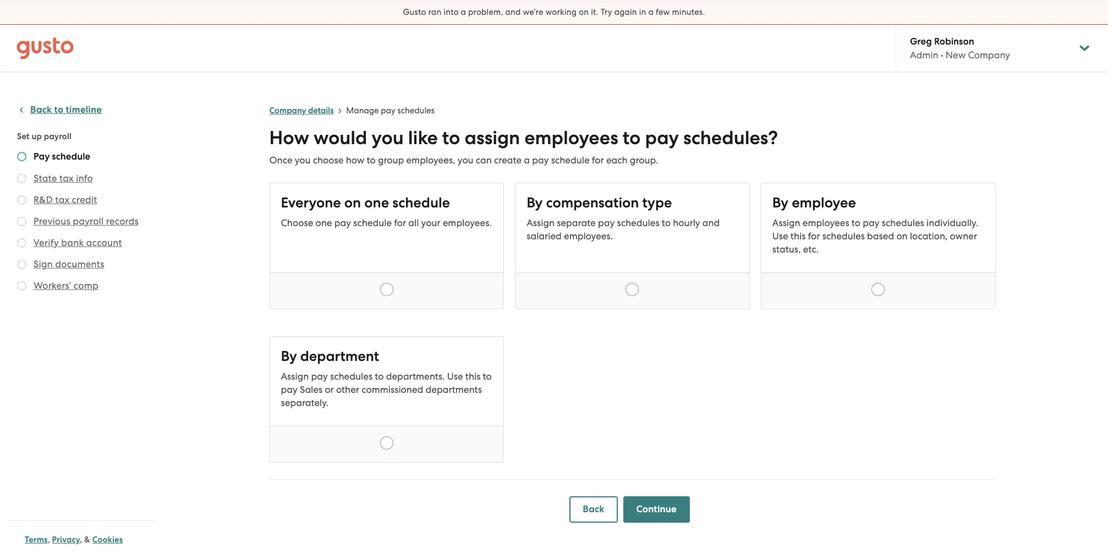 Task type: locate. For each thing, give the bounding box(es) containing it.
assign up the status,
[[773, 217, 801, 228]]

0 vertical spatial back
[[30, 104, 52, 116]]

use inside assign employees to pay schedules individually. use this for schedules based on location, owner status, etc.
[[773, 231, 789, 242]]

company
[[968, 50, 1011, 61], [269, 106, 306, 116]]

assign
[[527, 217, 555, 228], [773, 217, 801, 228], [281, 371, 309, 382]]

2 vertical spatial on
[[897, 231, 908, 242]]

1 horizontal spatial company
[[968, 50, 1011, 61]]

on left it.
[[579, 7, 589, 17]]

1 horizontal spatial payroll
[[73, 216, 104, 227]]

how
[[269, 127, 309, 149]]

use up the status,
[[773, 231, 789, 242]]

set
[[17, 132, 30, 141]]

employees. inside assign separate pay schedules to hourly and salaried employees.
[[564, 231, 613, 242]]

pay schedule
[[34, 151, 90, 162]]

tax
[[59, 173, 74, 184], [55, 194, 69, 205]]

check image for verify
[[17, 238, 26, 248]]

0 vertical spatial tax
[[59, 173, 74, 184]]

previous
[[34, 216, 70, 227]]

0 horizontal spatial employees
[[525, 127, 619, 149]]

assign separate pay schedules to hourly and salaried employees.
[[527, 217, 720, 242]]

0 vertical spatial check image
[[17, 195, 26, 205]]

1 horizontal spatial for
[[592, 155, 604, 166]]

1 horizontal spatial back
[[583, 504, 605, 515]]

1 vertical spatial back
[[583, 504, 605, 515]]

0 horizontal spatial you
[[295, 155, 311, 166]]

one
[[365, 194, 389, 211], [316, 217, 332, 228]]

1 horizontal spatial you
[[372, 127, 404, 149]]

for inside assign employees to pay schedules individually. use this for schedules based on location, owner status, etc.
[[808, 231, 820, 242]]

1 vertical spatial payroll
[[73, 216, 104, 227]]

back inside "back to timeline" 'button'
[[30, 104, 52, 116]]

0 horizontal spatial back
[[30, 104, 52, 116]]

1 vertical spatial company
[[269, 106, 306, 116]]

check image left pay
[[17, 152, 26, 161]]

check image left sign
[[17, 260, 26, 269]]

check image left previous
[[17, 217, 26, 226]]

credit
[[72, 194, 97, 205]]

payroll up pay schedule
[[44, 132, 72, 141]]

schedules
[[398, 106, 435, 116], [617, 217, 660, 228], [882, 217, 925, 228], [823, 231, 865, 242], [330, 371, 373, 382]]

for left 'each' at the right top
[[592, 155, 604, 166]]

commissioned
[[362, 384, 423, 395]]

assign for compensation
[[527, 217, 555, 228]]

0 vertical spatial company
[[968, 50, 1011, 61]]

create
[[494, 155, 522, 166]]

for left all
[[394, 217, 406, 228]]

this
[[791, 231, 806, 242], [466, 371, 481, 382]]

schedules?
[[684, 127, 778, 149]]

by left the employee at the right top of the page
[[773, 194, 789, 211]]

you up group
[[372, 127, 404, 149]]

employees
[[525, 127, 619, 149], [803, 217, 850, 228]]

employee
[[792, 194, 856, 211]]

by for by department
[[281, 348, 297, 365]]

pay down the everyone on one schedule on the left of page
[[334, 217, 351, 228]]

check image left r&d at left top
[[17, 195, 26, 205]]

this up departments
[[466, 371, 481, 382]]

1 vertical spatial and
[[703, 217, 720, 228]]

on right the based
[[897, 231, 908, 242]]

timeline
[[66, 104, 102, 116]]

schedule
[[52, 151, 90, 162], [551, 155, 590, 166], [393, 194, 450, 211], [353, 217, 392, 228]]

pay inside assign separate pay schedules to hourly and salaried employees.
[[598, 217, 615, 228]]

0 horizontal spatial ,
[[48, 535, 50, 545]]

departments
[[426, 384, 482, 395]]

assign employees to pay schedules individually. use this for schedules based on location, owner status, etc.
[[773, 217, 979, 255]]

for up etc.
[[808, 231, 820, 242]]

a right in
[[649, 7, 654, 17]]

company right new
[[968, 50, 1011, 61]]

back inside back link
[[583, 504, 605, 515]]

2 check image from the top
[[17, 174, 26, 183]]

try
[[601, 7, 612, 17]]

4 check image from the top
[[17, 260, 26, 269]]

pay down by compensation type
[[598, 217, 615, 228]]

pay up the group.
[[645, 127, 679, 149]]

1 , from the left
[[48, 535, 50, 545]]

schedule up all
[[393, 194, 450, 211]]

use up departments
[[447, 371, 463, 382]]

choose one pay schedule for all your employees.
[[281, 217, 492, 228]]

payroll down credit
[[73, 216, 104, 227]]

0 horizontal spatial by
[[281, 348, 297, 365]]

gusto
[[403, 7, 426, 17]]

2 horizontal spatial for
[[808, 231, 820, 242]]

0 vertical spatial employees
[[525, 127, 619, 149]]

1 vertical spatial on
[[344, 194, 361, 211]]

0 horizontal spatial this
[[466, 371, 481, 382]]

by up salaried
[[527, 194, 543, 211]]

employees. right your
[[443, 217, 492, 228]]

1 horizontal spatial by
[[527, 194, 543, 211]]

pay up the based
[[863, 217, 880, 228]]

0 horizontal spatial a
[[461, 7, 466, 17]]

payroll
[[44, 132, 72, 141], [73, 216, 104, 227]]

assign for employee
[[773, 217, 801, 228]]

minutes.
[[672, 7, 705, 17]]

schedule up "state tax info"
[[52, 151, 90, 162]]

gusto ran into a problem, and we're working on it. try again in a few minutes.
[[403, 7, 705, 17]]

0 vertical spatial for
[[592, 155, 604, 166]]

and right hourly
[[703, 217, 720, 228]]

group
[[378, 155, 404, 166]]

records
[[106, 216, 139, 227]]

2 horizontal spatial assign
[[773, 217, 801, 228]]

schedules left the based
[[823, 231, 865, 242]]

on up choose one pay schedule for all your employees.
[[344, 194, 361, 211]]

check image left verify
[[17, 238, 26, 248]]

1 vertical spatial tax
[[55, 194, 69, 205]]

cookies
[[92, 535, 123, 545]]

separate
[[557, 217, 596, 228]]

employees inside "how would you like to assign employees to pay schedules? once you choose how to group employees, you can create a pay schedule for each group."
[[525, 127, 619, 149]]

1 horizontal spatial one
[[365, 194, 389, 211]]

sign documents
[[34, 259, 104, 270]]

0 vertical spatial on
[[579, 7, 589, 17]]

tax left info
[[59, 173, 74, 184]]

5 check image from the top
[[17, 281, 26, 291]]

to
[[54, 104, 63, 116], [442, 127, 460, 149], [623, 127, 641, 149], [367, 155, 376, 166], [662, 217, 671, 228], [852, 217, 861, 228], [375, 371, 384, 382], [483, 371, 492, 382]]

tax for info
[[59, 173, 74, 184]]

schedules inside assign pay schedules to departments. use this to pay sales or other commissioned departments separately.
[[330, 371, 373, 382]]

None radio
[[380, 437, 393, 450]]

assign for department
[[281, 371, 309, 382]]

1 horizontal spatial assign
[[527, 217, 555, 228]]

1 vertical spatial this
[[466, 371, 481, 382]]

choose
[[281, 217, 313, 228]]

assign inside assign employees to pay schedules individually. use this for schedules based on location, owner status, etc.
[[773, 217, 801, 228]]

check image left workers'
[[17, 281, 26, 291]]

this up the status,
[[791, 231, 806, 242]]

1 horizontal spatial a
[[524, 155, 530, 166]]

1 horizontal spatial this
[[791, 231, 806, 242]]

sales
[[300, 384, 323, 395]]

on
[[579, 7, 589, 17], [344, 194, 361, 211], [897, 231, 908, 242]]

by up separately.
[[281, 348, 297, 365]]

you right once
[[295, 155, 311, 166]]

schedules down type
[[617, 217, 660, 228]]

would
[[314, 127, 367, 149]]

0 horizontal spatial assign
[[281, 371, 309, 382]]

schedule down the everyone on one schedule on the left of page
[[353, 217, 392, 228]]

check image left "state"
[[17, 174, 26, 183]]

1 vertical spatial employees
[[803, 217, 850, 228]]

continue
[[637, 504, 677, 515]]

0 horizontal spatial for
[[394, 217, 406, 228]]

up
[[32, 132, 42, 141]]

you left can at the left top of page
[[458, 155, 474, 166]]

you
[[372, 127, 404, 149], [295, 155, 311, 166], [458, 155, 474, 166]]

1 horizontal spatial employees.
[[564, 231, 613, 242]]

greg
[[910, 36, 932, 47]]

2 vertical spatial for
[[808, 231, 820, 242]]

back link
[[570, 497, 618, 523]]

etc.
[[803, 244, 819, 255]]

assign inside assign pay schedules to departments. use this to pay sales or other commissioned departments separately.
[[281, 371, 309, 382]]

location,
[[910, 231, 948, 242]]

,
[[48, 535, 50, 545], [80, 535, 82, 545]]

check image
[[17, 152, 26, 161], [17, 174, 26, 183], [17, 217, 26, 226], [17, 260, 26, 269], [17, 281, 26, 291]]

schedule left 'each' at the right top
[[551, 155, 590, 166]]

0 vertical spatial employees.
[[443, 217, 492, 228]]

company inside greg robinson admin • new company
[[968, 50, 1011, 61]]

check image for r&d
[[17, 195, 26, 205]]

•
[[941, 50, 944, 61]]

1 vertical spatial check image
[[17, 238, 26, 248]]

a right into
[[461, 7, 466, 17]]

, left &
[[80, 535, 82, 545]]

1 vertical spatial for
[[394, 217, 406, 228]]

1 vertical spatial use
[[447, 371, 463, 382]]

employees up 'each' at the right top
[[525, 127, 619, 149]]

0 vertical spatial use
[[773, 231, 789, 242]]

admin
[[910, 50, 939, 61]]

check image
[[17, 195, 26, 205], [17, 238, 26, 248]]

back
[[30, 104, 52, 116], [583, 504, 605, 515]]

assign up salaried
[[527, 217, 555, 228]]

bank
[[61, 237, 84, 248]]

1 horizontal spatial and
[[703, 217, 720, 228]]

problem,
[[468, 7, 503, 17]]

this inside assign employees to pay schedules individually. use this for schedules based on location, owner status, etc.
[[791, 231, 806, 242]]

to inside 'button'
[[54, 104, 63, 116]]

by for by compensation type
[[527, 194, 543, 211]]

check image for workers'
[[17, 281, 26, 291]]

3 check image from the top
[[17, 217, 26, 226]]

1 horizontal spatial use
[[773, 231, 789, 242]]

employees.
[[443, 217, 492, 228], [564, 231, 613, 242]]

previous payroll records button
[[34, 215, 139, 228]]

2 horizontal spatial on
[[897, 231, 908, 242]]

assign inside assign separate pay schedules to hourly and salaried employees.
[[527, 217, 555, 228]]

1 horizontal spatial employees
[[803, 217, 850, 228]]

1 check image from the top
[[17, 195, 26, 205]]

by for by employee
[[773, 194, 789, 211]]

manage pay schedules
[[346, 106, 435, 116]]

, left privacy link
[[48, 535, 50, 545]]

tax right r&d at left top
[[55, 194, 69, 205]]

robinson
[[935, 36, 975, 47]]

pay right 'manage'
[[381, 106, 396, 116]]

2 check image from the top
[[17, 238, 26, 248]]

2 horizontal spatial by
[[773, 194, 789, 211]]

1 check image from the top
[[17, 152, 26, 161]]

0 horizontal spatial use
[[447, 371, 463, 382]]

1 vertical spatial one
[[316, 217, 332, 228]]

employees. down separate
[[564, 231, 613, 242]]

assign up sales
[[281, 371, 309, 382]]

home image
[[17, 37, 74, 59]]

0 vertical spatial and
[[506, 7, 521, 17]]

privacy
[[52, 535, 80, 545]]

2 , from the left
[[80, 535, 82, 545]]

payroll inside button
[[73, 216, 104, 227]]

schedules up other
[[330, 371, 373, 382]]

1 vertical spatial employees.
[[564, 231, 613, 242]]

None button
[[269, 183, 504, 309], [515, 183, 750, 309], [761, 183, 996, 309], [269, 336, 504, 463], [269, 183, 504, 309], [515, 183, 750, 309], [761, 183, 996, 309], [269, 336, 504, 463]]

a
[[461, 7, 466, 17], [649, 7, 654, 17], [524, 155, 530, 166]]

set up payroll
[[17, 132, 72, 141]]

0 vertical spatial this
[[791, 231, 806, 242]]

None radio
[[380, 283, 393, 296], [626, 283, 639, 296], [872, 283, 885, 296], [380, 283, 393, 296], [626, 283, 639, 296], [872, 283, 885, 296]]

1 horizontal spatial ,
[[80, 535, 82, 545]]

one down everyone
[[316, 217, 332, 228]]

a right create
[[524, 155, 530, 166]]

company up how
[[269, 106, 306, 116]]

one up choose one pay schedule for all your employees.
[[365, 194, 389, 211]]

r&d tax credit
[[34, 194, 97, 205]]

and left we're
[[506, 7, 521, 17]]

0 horizontal spatial payroll
[[44, 132, 72, 141]]

and inside assign separate pay schedules to hourly and salaried employees.
[[703, 217, 720, 228]]

employees down the employee at the right top of the page
[[803, 217, 850, 228]]

schedules up the like
[[398, 106, 435, 116]]



Task type: vqa. For each thing, say whether or not it's contained in the screenshot.


Task type: describe. For each thing, give the bounding box(es) containing it.
0 horizontal spatial one
[[316, 217, 332, 228]]

new
[[946, 50, 966, 61]]

0 vertical spatial one
[[365, 194, 389, 211]]

terms link
[[25, 535, 48, 545]]

ran
[[429, 7, 442, 17]]

working
[[546, 7, 577, 17]]

employees inside assign employees to pay schedules individually. use this for schedules based on location, owner status, etc.
[[803, 217, 850, 228]]

state
[[34, 173, 57, 184]]

2 horizontal spatial a
[[649, 7, 654, 17]]

on inside assign employees to pay schedules individually. use this for schedules based on location, owner status, etc.
[[897, 231, 908, 242]]

pay up sales
[[311, 371, 328, 382]]

for inside "how would you like to assign employees to pay schedules? once you choose how to group employees, you can create a pay schedule for each group."
[[592, 155, 604, 166]]

back for back to timeline
[[30, 104, 52, 116]]

2 horizontal spatial you
[[458, 155, 474, 166]]

&
[[84, 535, 90, 545]]

workers' comp
[[34, 280, 98, 291]]

schedules up the based
[[882, 217, 925, 228]]

r&d tax credit button
[[34, 193, 97, 206]]

company details
[[269, 106, 334, 116]]

terms
[[25, 535, 48, 545]]

employees,
[[406, 155, 456, 166]]

how would you like to assign employees to pay schedules? once you choose how to group employees, you can create a pay schedule for each group.
[[269, 127, 778, 166]]

again
[[615, 7, 637, 17]]

workers' comp button
[[34, 279, 98, 292]]

schedules inside assign separate pay schedules to hourly and salaried employees.
[[617, 217, 660, 228]]

assign
[[465, 127, 520, 149]]

each
[[607, 155, 628, 166]]

all
[[409, 217, 419, 228]]

state tax info button
[[34, 172, 93, 185]]

0 horizontal spatial company
[[269, 106, 306, 116]]

terms , privacy , & cookies
[[25, 535, 123, 545]]

to inside assign employees to pay schedules individually. use this for schedules based on location, owner status, etc.
[[852, 217, 861, 228]]

assign pay schedules to departments. use this to pay sales or other commissioned departments separately.
[[281, 371, 492, 408]]

based
[[868, 231, 895, 242]]

separately.
[[281, 397, 329, 408]]

workers'
[[34, 280, 71, 291]]

departments.
[[386, 371, 445, 382]]

cookies button
[[92, 533, 123, 547]]

department
[[300, 348, 379, 365]]

1 horizontal spatial on
[[579, 7, 589, 17]]

back to timeline
[[30, 104, 102, 116]]

status,
[[773, 244, 801, 255]]

pay inside assign employees to pay schedules individually. use this for schedules based on location, owner status, etc.
[[863, 217, 880, 228]]

this inside assign pay schedules to departments. use this to pay sales or other commissioned departments separately.
[[466, 371, 481, 382]]

like
[[408, 127, 438, 149]]

back to timeline button
[[17, 103, 102, 117]]

everyone on one schedule
[[281, 194, 450, 211]]

pay
[[34, 151, 50, 162]]

0 vertical spatial payroll
[[44, 132, 72, 141]]

manage
[[346, 106, 379, 116]]

we're
[[523, 7, 544, 17]]

verify
[[34, 237, 59, 248]]

check image for previous
[[17, 217, 26, 226]]

once
[[269, 155, 293, 166]]

tax for credit
[[55, 194, 69, 205]]

greg robinson admin • new company
[[910, 36, 1011, 61]]

owner
[[950, 231, 978, 242]]

company details link
[[269, 106, 334, 116]]

or
[[325, 384, 334, 395]]

pay right create
[[532, 155, 549, 166]]

r&d
[[34, 194, 53, 205]]

a inside "how would you like to assign employees to pay schedules? once you choose how to group employees, you can create a pay schedule for each group."
[[524, 155, 530, 166]]

back for back
[[583, 504, 605, 515]]

in
[[639, 7, 647, 17]]

comp
[[74, 280, 98, 291]]

pay schedule list
[[17, 151, 152, 294]]

0 horizontal spatial on
[[344, 194, 361, 211]]

how
[[346, 155, 365, 166]]

pay up separately.
[[281, 384, 298, 395]]

schedule inside list
[[52, 151, 90, 162]]

continue button
[[623, 497, 690, 523]]

sign documents button
[[34, 258, 104, 271]]

check image for sign
[[17, 260, 26, 269]]

privacy link
[[52, 535, 80, 545]]

choose
[[313, 155, 344, 166]]

individually.
[[927, 217, 979, 228]]

schedule inside "how would you like to assign employees to pay schedules? once you choose how to group employees, you can create a pay schedule for each group."
[[551, 155, 590, 166]]

your
[[421, 217, 441, 228]]

everyone
[[281, 194, 341, 211]]

other
[[336, 384, 359, 395]]

state tax info
[[34, 173, 93, 184]]

it.
[[591, 7, 599, 17]]

verify bank account button
[[34, 236, 122, 249]]

can
[[476, 155, 492, 166]]

compensation
[[546, 194, 639, 211]]

hourly
[[673, 217, 701, 228]]

verify bank account
[[34, 237, 122, 248]]

salaried
[[527, 231, 562, 242]]

account
[[86, 237, 122, 248]]

previous payroll records
[[34, 216, 139, 227]]

check image for state
[[17, 174, 26, 183]]

sign
[[34, 259, 53, 270]]

info
[[76, 173, 93, 184]]

use inside assign pay schedules to departments. use this to pay sales or other commissioned departments separately.
[[447, 371, 463, 382]]

0 horizontal spatial and
[[506, 7, 521, 17]]

few
[[656, 7, 670, 17]]

by department
[[281, 348, 379, 365]]

details
[[308, 106, 334, 116]]

0 horizontal spatial employees.
[[443, 217, 492, 228]]

to inside assign separate pay schedules to hourly and salaried employees.
[[662, 217, 671, 228]]

by compensation type
[[527, 194, 672, 211]]



